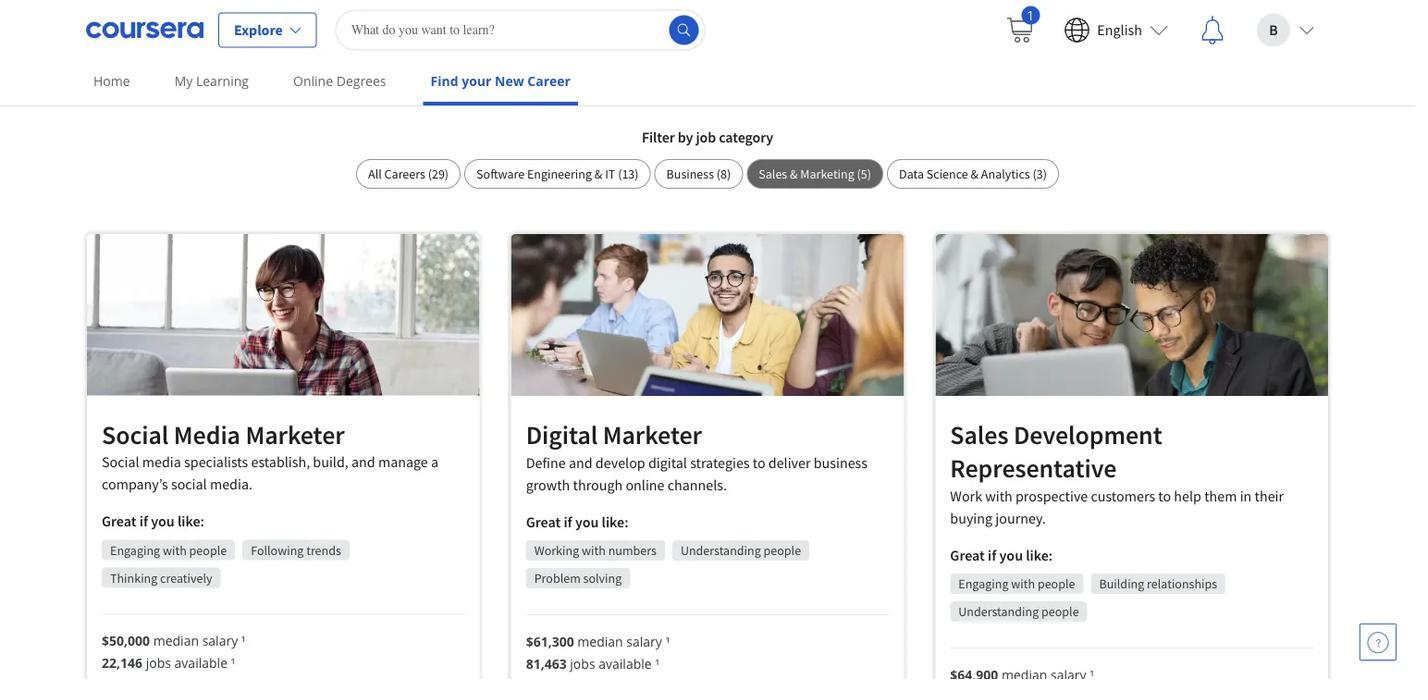 Task type: locate. For each thing, give the bounding box(es) containing it.
creatively
[[160, 570, 212, 587]]

1 horizontal spatial understanding
[[959, 604, 1039, 621]]

great down buying
[[951, 546, 985, 565]]

find up whatever
[[434, 30, 510, 81]]

engaging
[[110, 542, 160, 559], [959, 576, 1009, 593]]

0 horizontal spatial median
[[153, 633, 199, 650]]

What do you want to learn? text field
[[336, 10, 706, 50]]

marketer up the establish,
[[246, 419, 345, 451]]

jobs right 81,463 at the left bottom of page
[[570, 655, 596, 673]]

0 horizontal spatial engaging
[[110, 542, 160, 559]]

if up working
[[564, 513, 572, 532]]

explore button
[[218, 12, 317, 48]]

like: down journey.
[[1026, 546, 1053, 565]]

you
[[918, 30, 982, 81], [939, 83, 967, 106], [151, 513, 175, 531], [575, 513, 599, 532], [1000, 546, 1023, 565]]

$50,000 median salary ¹ 22,146 jobs available ¹
[[102, 633, 246, 672]]

0 vertical spatial a
[[518, 30, 539, 81]]

explore
[[234, 21, 283, 39]]

their
[[1255, 487, 1284, 506]]

1 vertical spatial understanding people
[[959, 604, 1079, 621]]

1 vertical spatial social
[[102, 453, 139, 472]]

or
[[589, 83, 606, 106]]

None search field
[[336, 10, 706, 50]]

available inside $50,000 median salary ¹ 22,146 jobs available ¹
[[174, 655, 228, 672]]

strategies
[[690, 454, 750, 472]]

business
[[667, 166, 714, 183]]

0 horizontal spatial marketer
[[246, 419, 345, 451]]

0 vertical spatial engaging with people
[[110, 542, 227, 559]]

0 horizontal spatial sales
[[759, 166, 788, 183]]

option group
[[356, 160, 1059, 189]]

jobs inside the "$61,300 median salary ¹ 81,463 jobs available ¹"
[[570, 655, 596, 673]]

0 horizontal spatial great
[[102, 513, 137, 531]]

1 horizontal spatial median
[[578, 633, 623, 651]]

english
[[1098, 21, 1143, 39]]

find your new career link
[[423, 60, 578, 105]]

& inside "button"
[[971, 166, 979, 183]]

great if you like: down journey.
[[951, 546, 1053, 565]]

0 vertical spatial engaging
[[110, 542, 160, 559]]

1 horizontal spatial a
[[518, 30, 539, 81]]

1 horizontal spatial engaging with people
[[959, 576, 1076, 593]]

sales inside button
[[759, 166, 788, 183]]

great for social media marketer
[[102, 513, 137, 531]]

0 vertical spatial sales
[[759, 166, 788, 183]]

median right the $61,300
[[578, 633, 623, 651]]

filter by job category
[[642, 128, 774, 147]]

you up have
[[918, 30, 982, 81]]

and inside 'social media marketer social media specialists establish, build, and manage a company's social media.'
[[352, 453, 375, 472]]

jobs
[[146, 655, 171, 672], [570, 655, 596, 673]]

english button
[[1050, 0, 1183, 60]]

& for software engineering & it (13)
[[595, 166, 603, 183]]

development
[[1014, 419, 1163, 452]]

2 horizontal spatial if
[[988, 546, 997, 565]]

if down buying
[[988, 546, 997, 565]]

1 vertical spatial engaging with people
[[959, 576, 1076, 593]]

prospective
[[1016, 487, 1088, 506]]

1 horizontal spatial and
[[569, 454, 593, 472]]

1 & from the left
[[595, 166, 603, 183]]

find for your
[[431, 72, 459, 90]]

0 horizontal spatial a
[[431, 453, 439, 472]]

thinking creatively
[[110, 570, 212, 587]]

available for define
[[599, 655, 652, 673]]

jobs for define
[[570, 655, 596, 673]]

1 horizontal spatial engaging
[[959, 576, 1009, 593]]

and right build,
[[352, 453, 375, 472]]

social
[[102, 419, 169, 451], [102, 453, 139, 472]]

like:
[[178, 513, 204, 531], [602, 513, 629, 532], [1026, 546, 1053, 565]]

through
[[573, 476, 623, 495]]

people
[[189, 542, 227, 559], [764, 543, 801, 559], [1038, 576, 1076, 593], [1042, 604, 1079, 621]]

data
[[899, 166, 924, 183]]

sales
[[759, 166, 788, 183], [951, 419, 1009, 452]]

you for social media marketer
[[151, 513, 175, 531]]

find left the new
[[431, 72, 459, 90]]

1 and from the left
[[352, 453, 375, 472]]

1 horizontal spatial like:
[[602, 513, 629, 532]]

available
[[174, 655, 228, 672], [599, 655, 652, 673]]

1 vertical spatial engaging
[[959, 576, 1009, 593]]

2 horizontal spatial great
[[951, 546, 985, 565]]

following trends
[[251, 542, 341, 559]]

& right science
[[971, 166, 979, 183]]

1 horizontal spatial available
[[599, 655, 652, 673]]

0 vertical spatial social
[[102, 419, 169, 451]]

find
[[434, 30, 510, 81], [431, 72, 459, 90]]

digital marketer define and develop digital strategies to deliver business growth through online channels.
[[526, 419, 868, 495]]

2 and from the left
[[569, 454, 593, 472]]

new
[[495, 72, 524, 90]]

great if you like: up "working with numbers"
[[526, 513, 629, 532]]

works
[[746, 30, 852, 81]]

sales development representative image
[[936, 235, 1329, 397]]

engaging down buying
[[959, 576, 1009, 593]]

salary inside $50,000 median salary ¹ 22,146 jobs available ¹
[[202, 633, 238, 650]]

1 horizontal spatial to
[[1159, 487, 1172, 506]]

(13)
[[618, 166, 639, 183]]

22,146
[[102, 655, 143, 672]]

0 horizontal spatial engaging with people
[[110, 542, 227, 559]]

you down the 'social'
[[151, 513, 175, 531]]

median right $50,000
[[153, 633, 199, 650]]

trends
[[306, 542, 341, 559]]

median for define
[[578, 633, 623, 651]]

great
[[102, 513, 137, 531], [526, 513, 561, 532], [951, 546, 985, 565]]

0 horizontal spatial if
[[139, 513, 148, 531]]

salary
[[202, 633, 238, 650], [627, 633, 662, 651]]

have
[[899, 83, 935, 106]]

with up journey.
[[986, 487, 1013, 506]]

social media marketer image
[[87, 235, 480, 396]]

median
[[153, 633, 199, 650], [578, 633, 623, 651]]

and
[[352, 453, 375, 472], [569, 454, 593, 472]]

1 horizontal spatial sales
[[951, 419, 1009, 452]]

0 horizontal spatial great if you like:
[[102, 513, 204, 531]]

understanding people
[[681, 543, 801, 559], [959, 604, 1079, 621]]

you right have
[[939, 83, 967, 106]]

business (8)
[[667, 166, 731, 183]]

like: up numbers
[[602, 513, 629, 532]]

software engineering & it (13)
[[477, 166, 639, 183]]

&
[[595, 166, 603, 183], [790, 166, 798, 183], [971, 166, 979, 183]]

if
[[139, 513, 148, 531], [564, 513, 572, 532], [988, 546, 997, 565]]

sales down category
[[759, 166, 788, 183]]

media.
[[210, 476, 253, 494]]

0 horizontal spatial understanding
[[681, 543, 761, 559]]

salary down numbers
[[627, 633, 662, 651]]

sales for development
[[951, 419, 1009, 452]]

1 horizontal spatial salary
[[627, 633, 662, 651]]

if down company's
[[139, 513, 148, 531]]

and inside digital marketer define and develop digital strategies to deliver business growth through online channels.
[[569, 454, 593, 472]]

Data Science & Analytics (3) button
[[887, 160, 1059, 189]]

great if you like:
[[102, 513, 204, 531], [526, 513, 629, 532], [951, 546, 1053, 565]]

engaging with people
[[110, 542, 227, 559], [959, 576, 1076, 593]]

salary down creatively
[[202, 633, 238, 650]]

with for define
[[582, 543, 606, 559]]

1 social from the top
[[102, 419, 169, 451]]

0 horizontal spatial and
[[352, 453, 375, 472]]

sales inside 'sales development representative work with prospective customers to help them in their buying journey.'
[[951, 419, 1009, 452]]

understanding
[[681, 543, 761, 559], [959, 604, 1039, 621]]

analytics
[[982, 166, 1031, 183]]

with up creatively
[[163, 542, 187, 559]]

great if you like: for social
[[102, 513, 204, 531]]

1 vertical spatial understanding
[[959, 604, 1039, 621]]

with down journey.
[[1012, 576, 1036, 593]]

with for representative
[[1012, 576, 1036, 593]]

jobs inside $50,000 median salary ¹ 22,146 jobs available ¹
[[146, 655, 171, 672]]

1 horizontal spatial jobs
[[570, 655, 596, 673]]

like: for marketer
[[602, 513, 629, 532]]

0 horizontal spatial understanding people
[[681, 543, 801, 559]]

great up working
[[526, 513, 561, 532]]

median inside the "$61,300 median salary ¹ 81,463 jobs available ¹"
[[578, 633, 623, 651]]

great if you like: for sales
[[951, 546, 1053, 565]]

1 horizontal spatial if
[[564, 513, 572, 532]]

engaging with people for media
[[110, 542, 227, 559]]

building relationships
[[1100, 576, 1218, 593]]

online
[[293, 72, 333, 90]]

jobs right the 22,146
[[146, 655, 171, 672]]

to for digital marketer
[[753, 454, 766, 472]]

0 horizontal spatial jobs
[[146, 655, 171, 672]]

median inside $50,000 median salary ¹ 22,146 jobs available ¹
[[153, 633, 199, 650]]

sales development representative work with prospective customers to help them in their buying journey.
[[951, 419, 1284, 528]]

journey.
[[996, 509, 1046, 528]]

salary inside the "$61,300 median salary ¹ 81,463 jobs available ¹"
[[627, 633, 662, 651]]

1 horizontal spatial great if you like:
[[526, 513, 629, 532]]

great if you like: down company's
[[102, 513, 204, 531]]

& left marketing
[[790, 166, 798, 183]]

available inside the "$61,300 median salary ¹ 81,463 jobs available ¹"
[[599, 655, 652, 673]]

1 horizontal spatial &
[[790, 166, 798, 183]]

business
[[814, 454, 868, 472]]

1 horizontal spatial great
[[526, 513, 561, 532]]

find inside find a career that works for you whatever your background or interests are, professional certificates have you covered.
[[434, 30, 510, 81]]

0 horizontal spatial like:
[[178, 513, 204, 531]]

social up company's
[[102, 453, 139, 472]]

data science & analytics (3)
[[899, 166, 1047, 183]]

engaging with people down journey.
[[959, 576, 1076, 593]]

2 horizontal spatial like:
[[1026, 546, 1053, 565]]

available right 81,463 at the left bottom of page
[[599, 655, 652, 673]]

& for data science & analytics (3)
[[971, 166, 979, 183]]

& left it
[[595, 166, 603, 183]]

social up media
[[102, 419, 169, 451]]

engaging with people up thinking creatively on the left of page
[[110, 542, 227, 559]]

0 horizontal spatial &
[[595, 166, 603, 183]]

great for digital marketer
[[526, 513, 561, 532]]

3 & from the left
[[971, 166, 979, 183]]

build,
[[313, 453, 349, 472]]

you down journey.
[[1000, 546, 1023, 565]]

sales & marketing (5)
[[759, 166, 872, 183]]

a
[[518, 30, 539, 81], [431, 453, 439, 472]]

you up "working with numbers"
[[575, 513, 599, 532]]

specialists
[[184, 453, 248, 472]]

channels.
[[668, 476, 727, 495]]

0 vertical spatial to
[[753, 454, 766, 472]]

with up the solving
[[582, 543, 606, 559]]

1 vertical spatial sales
[[951, 419, 1009, 452]]

category
[[719, 128, 774, 147]]

salary for define
[[627, 633, 662, 651]]

growth
[[526, 476, 570, 495]]

to inside 'sales development representative work with prospective customers to help them in their buying journey.'
[[1159, 487, 1172, 506]]

2 horizontal spatial great if you like:
[[951, 546, 1053, 565]]

to inside digital marketer define and develop digital strategies to deliver business growth through online channels.
[[753, 454, 766, 472]]

coursera image
[[86, 15, 204, 45]]

¹
[[241, 633, 246, 650], [666, 633, 670, 651], [231, 655, 235, 672], [655, 655, 660, 673]]

all careers (29)
[[368, 166, 449, 183]]

2 & from the left
[[790, 166, 798, 183]]

sales for &
[[759, 166, 788, 183]]

marketer up digital
[[603, 419, 702, 452]]

0 vertical spatial understanding people
[[681, 543, 801, 559]]

career
[[547, 30, 657, 81]]

1 vertical spatial a
[[431, 453, 439, 472]]

(5)
[[857, 166, 872, 183]]

1 vertical spatial to
[[1159, 487, 1172, 506]]

learning
[[196, 72, 249, 90]]

like: down the 'social'
[[178, 513, 204, 531]]

shopping cart: 1 item element
[[1005, 6, 1040, 45]]

home
[[93, 72, 130, 90]]

with for marketer
[[163, 542, 187, 559]]

marketer inside 'social media marketer social media specialists establish, build, and manage a company's social media.'
[[246, 419, 345, 451]]

1 horizontal spatial marketer
[[603, 419, 702, 452]]

to left deliver
[[753, 454, 766, 472]]

0 horizontal spatial available
[[174, 655, 228, 672]]

like: for development
[[1026, 546, 1053, 565]]

to for sales development representative
[[1159, 487, 1172, 506]]

to left the help
[[1159, 487, 1172, 506]]

0 horizontal spatial salary
[[202, 633, 238, 650]]

like: for media
[[178, 513, 204, 531]]

and up 'through' on the bottom of the page
[[569, 454, 593, 472]]

help center image
[[1368, 631, 1390, 653]]

engaging for social media marketer
[[110, 542, 160, 559]]

by
[[678, 128, 693, 147]]

thinking
[[110, 570, 158, 587]]

engaging up thinking
[[110, 542, 160, 559]]

great for sales development representative
[[951, 546, 985, 565]]

a inside 'social media marketer social media specialists establish, build, and manage a company's social media.'
[[431, 453, 439, 472]]

0 horizontal spatial to
[[753, 454, 766, 472]]

2 horizontal spatial &
[[971, 166, 979, 183]]

Software Engineering & IT (13) button
[[465, 160, 651, 189]]

great down company's
[[102, 513, 137, 531]]

available right the 22,146
[[174, 655, 228, 672]]

sales up work at the right of page
[[951, 419, 1009, 452]]



Task type: describe. For each thing, give the bounding box(es) containing it.
Sales & Marketing (5) button
[[747, 160, 884, 189]]

All Careers (29) button
[[356, 160, 461, 189]]

if for digital marketer
[[564, 513, 572, 532]]

(8)
[[717, 166, 731, 183]]

home link
[[86, 60, 138, 102]]

(3)
[[1033, 166, 1047, 183]]

engineering
[[527, 166, 592, 183]]

work
[[951, 487, 983, 506]]

media
[[174, 419, 241, 451]]

$50,000
[[102, 633, 150, 650]]

them
[[1205, 487, 1238, 506]]

following
[[251, 542, 304, 559]]

that
[[666, 30, 738, 81]]

great if you like: for digital
[[526, 513, 629, 532]]

manage
[[378, 453, 428, 472]]

(29)
[[428, 166, 449, 183]]

1 horizontal spatial understanding people
[[959, 604, 1079, 621]]

degrees
[[337, 72, 386, 90]]

you for sales development representative
[[1000, 546, 1023, 565]]

careers
[[385, 166, 426, 183]]

representative
[[951, 453, 1117, 485]]

$61,300 median salary ¹ 81,463 jobs available ¹
[[526, 633, 670, 673]]

median for marketer
[[153, 633, 199, 650]]

define
[[526, 454, 566, 472]]

2 social from the top
[[102, 453, 139, 472]]

are,
[[678, 83, 707, 106]]

social media marketer social media specialists establish, build, and manage a company's social media.
[[102, 419, 439, 494]]

certificates
[[809, 83, 895, 106]]

working
[[535, 543, 579, 559]]

problem solving
[[535, 571, 622, 587]]

digital
[[649, 454, 687, 472]]

company's
[[102, 476, 168, 494]]

your inside find a career that works for you whatever your background or interests are, professional certificates have you covered.
[[455, 83, 490, 106]]

1 link
[[990, 0, 1050, 60]]

deliver
[[769, 454, 811, 472]]

all
[[368, 166, 382, 183]]

option group containing all careers (29)
[[356, 160, 1059, 189]]

find your new career
[[431, 72, 571, 90]]

background
[[494, 83, 586, 106]]

career
[[528, 72, 571, 90]]

help
[[1175, 487, 1202, 506]]

working with numbers
[[535, 543, 657, 559]]

marketing
[[801, 166, 855, 183]]

engaging for sales development representative
[[959, 576, 1009, 593]]

find for a
[[434, 30, 510, 81]]

$61,300
[[526, 633, 574, 651]]

Business (8) button
[[655, 160, 743, 189]]

find a career that works for you whatever your background or interests are, professional certificates have you covered.
[[379, 30, 1036, 106]]

b
[[1270, 21, 1279, 39]]

0 vertical spatial understanding
[[681, 543, 761, 559]]

a inside find a career that works for you whatever your background or interests are, professional certificates have you covered.
[[518, 30, 539, 81]]

solving
[[583, 571, 622, 587]]

you for digital marketer
[[575, 513, 599, 532]]

1
[[1027, 6, 1035, 24]]

available for marketer
[[174, 655, 228, 672]]

for
[[860, 30, 910, 81]]

professional
[[711, 83, 805, 106]]

my learning link
[[167, 60, 256, 102]]

interests
[[609, 83, 675, 106]]

filter
[[642, 128, 675, 147]]

if for social media marketer
[[139, 513, 148, 531]]

with inside 'sales development representative work with prospective customers to help them in their buying journey.'
[[986, 487, 1013, 506]]

81,463
[[526, 655, 567, 673]]

whatever
[[379, 83, 452, 106]]

media
[[142, 453, 181, 472]]

jobs for marketer
[[146, 655, 171, 672]]

it
[[605, 166, 616, 183]]

science
[[927, 166, 969, 183]]

b button
[[1243, 0, 1330, 60]]

problem
[[535, 571, 581, 587]]

salary for marketer
[[202, 633, 238, 650]]

job
[[696, 128, 716, 147]]

online
[[626, 476, 665, 495]]

marketer inside digital marketer define and develop digital strategies to deliver business growth through online channels.
[[603, 419, 702, 452]]

my
[[175, 72, 193, 90]]

software
[[477, 166, 525, 183]]

building
[[1100, 576, 1145, 593]]

relationships
[[1147, 576, 1218, 593]]

develop
[[596, 454, 646, 472]]

digital marketer image
[[511, 235, 904, 397]]

if for sales development representative
[[988, 546, 997, 565]]

covered.
[[971, 83, 1036, 106]]

digital
[[526, 419, 598, 452]]

engaging with people for development
[[959, 576, 1076, 593]]

online degrees
[[293, 72, 386, 90]]

buying
[[951, 509, 993, 528]]

my learning
[[175, 72, 249, 90]]

in
[[1241, 487, 1252, 506]]

social
[[171, 476, 207, 494]]

numbers
[[609, 543, 657, 559]]



Task type: vqa. For each thing, say whether or not it's contained in the screenshot.
ready
no



